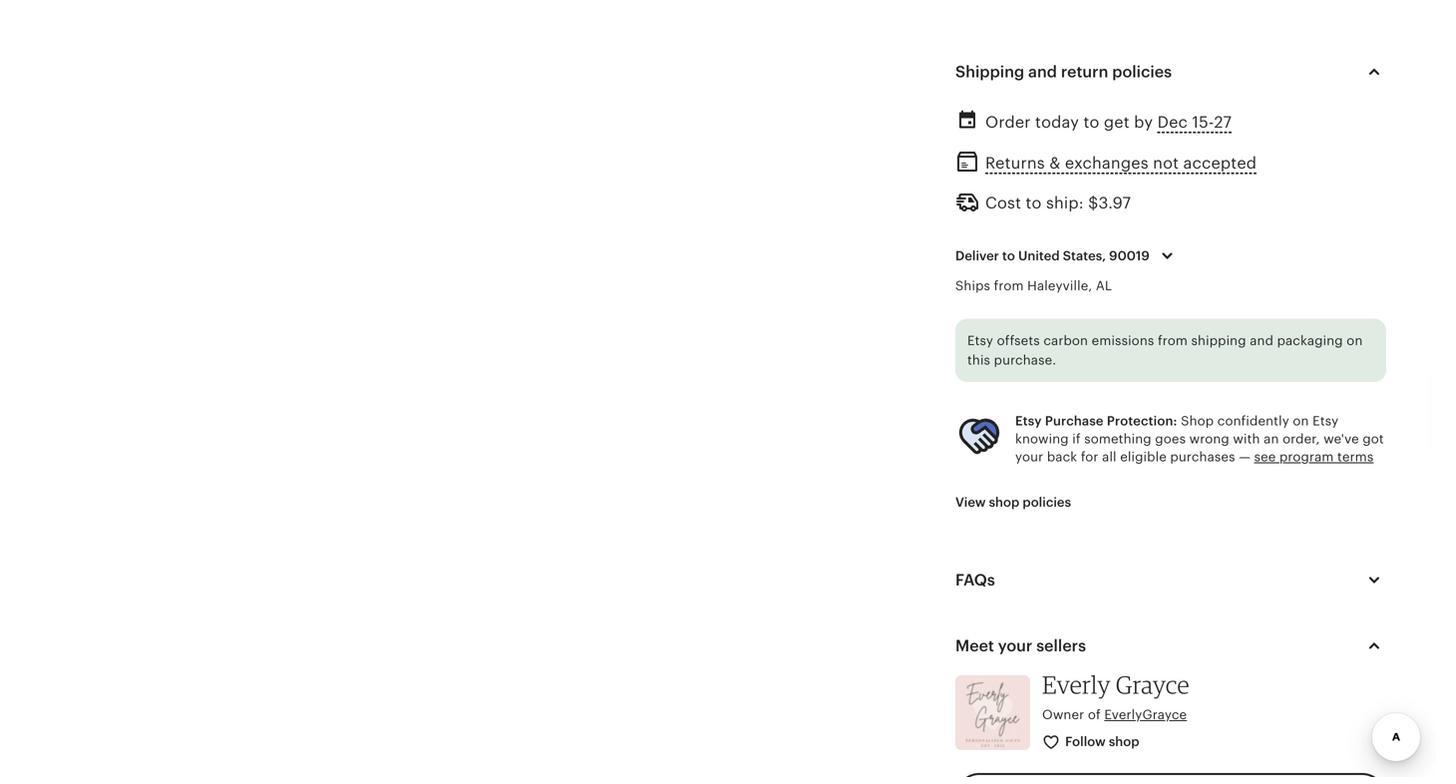 Task type: describe. For each thing, give the bounding box(es) containing it.
return
[[1061, 63, 1109, 81]]

everly grayce image
[[956, 676, 1031, 750]]

purchases
[[1171, 450, 1236, 465]]

shipping and return policies button
[[938, 48, 1405, 96]]

states,
[[1063, 248, 1107, 263]]

everly
[[1043, 670, 1111, 699]]

accepted
[[1184, 154, 1257, 172]]

of
[[1088, 707, 1101, 722]]

not
[[1154, 154, 1179, 172]]

cost to ship: $ 3.97
[[986, 194, 1132, 212]]

shop
[[1181, 413, 1214, 428]]

carbon
[[1044, 333, 1089, 348]]

returns
[[986, 154, 1045, 172]]

follow shop
[[1066, 735, 1140, 749]]

ships from haleyville, al
[[956, 278, 1113, 293]]

back
[[1047, 450, 1078, 465]]

an
[[1264, 431, 1280, 446]]

eligible
[[1121, 450, 1167, 465]]

15-
[[1193, 113, 1215, 131]]

$
[[1089, 194, 1099, 212]]

if
[[1073, 431, 1081, 446]]

goes
[[1156, 431, 1186, 446]]

cost
[[986, 194, 1022, 212]]

90019
[[1110, 248, 1150, 263]]

offsets
[[997, 333, 1040, 348]]

and inside dropdown button
[[1029, 63, 1058, 81]]

meet your sellers
[[956, 637, 1087, 655]]

shop confidently on etsy knowing if something goes wrong with an order, we've got your back for all eligible purchases —
[[1016, 413, 1385, 465]]

27
[[1215, 113, 1232, 131]]

everlygrayce
[[1105, 707, 1188, 722]]

see program terms link
[[1255, 450, 1374, 465]]

view shop policies
[[956, 495, 1072, 510]]

wrong
[[1190, 431, 1230, 446]]

dec 15-27 button
[[1158, 108, 1232, 137]]

grayce
[[1116, 670, 1190, 699]]

follow
[[1066, 735, 1106, 749]]

see program terms
[[1255, 450, 1374, 465]]

on inside the etsy offsets carbon emissions from shipping and packaging on this purchase.
[[1347, 333, 1363, 348]]

ships
[[956, 278, 991, 293]]

faqs
[[956, 571, 996, 589]]

returns & exchanges not accepted button
[[986, 149, 1257, 178]]

policies inside view shop policies button
[[1023, 495, 1072, 510]]

owner
[[1043, 707, 1085, 722]]

etsy purchase protection:
[[1016, 413, 1178, 428]]

and inside the etsy offsets carbon emissions from shipping and packaging on this purchase.
[[1250, 333, 1274, 348]]

emissions
[[1092, 333, 1155, 348]]

etsy for etsy offsets carbon emissions from shipping and packaging on this purchase.
[[968, 333, 994, 348]]

we've
[[1324, 431, 1360, 446]]

got
[[1363, 431, 1385, 446]]

on inside shop confidently on etsy knowing if something goes wrong with an order, we've got your back for all eligible purchases —
[[1293, 413, 1310, 428]]

deliver to united states, 90019
[[956, 248, 1150, 263]]

your inside shop confidently on etsy knowing if something goes wrong with an order, we've got your back for all eligible purchases —
[[1016, 450, 1044, 465]]

order,
[[1283, 431, 1321, 446]]

packaging
[[1278, 333, 1344, 348]]

shipping
[[1192, 333, 1247, 348]]

shop for view
[[989, 495, 1020, 510]]



Task type: vqa. For each thing, say whether or not it's contained in the screenshot.
Categories button
no



Task type: locate. For each thing, give the bounding box(es) containing it.
etsy inside shop confidently on etsy knowing if something goes wrong with an order, we've got your back for all eligible purchases —
[[1313, 413, 1339, 428]]

to for ship:
[[1026, 194, 1042, 212]]

2 horizontal spatial to
[[1084, 113, 1100, 131]]

returns & exchanges not accepted
[[986, 154, 1257, 172]]

faqs button
[[938, 556, 1405, 604]]

your
[[1016, 450, 1044, 465], [998, 637, 1033, 655]]

0 vertical spatial your
[[1016, 450, 1044, 465]]

terms
[[1338, 450, 1374, 465]]

policies up by at the top of page
[[1113, 63, 1172, 81]]

1 vertical spatial on
[[1293, 413, 1310, 428]]

your inside 'dropdown button'
[[998, 637, 1033, 655]]

shop down everlygrayce
[[1109, 735, 1140, 749]]

1 horizontal spatial etsy
[[1016, 413, 1042, 428]]

etsy for etsy purchase protection:
[[1016, 413, 1042, 428]]

ship:
[[1047, 194, 1084, 212]]

sellers
[[1037, 637, 1087, 655]]

0 vertical spatial from
[[994, 278, 1024, 293]]

something
[[1085, 431, 1152, 446]]

2 horizontal spatial etsy
[[1313, 413, 1339, 428]]

from
[[994, 278, 1024, 293], [1158, 333, 1188, 348]]

and
[[1029, 63, 1058, 81], [1250, 333, 1274, 348]]

1 horizontal spatial on
[[1347, 333, 1363, 348]]

to left united
[[1003, 248, 1016, 263]]

0 vertical spatial policies
[[1113, 63, 1172, 81]]

3.97
[[1099, 194, 1132, 212]]

see
[[1255, 450, 1277, 465]]

to left get at the right
[[1084, 113, 1100, 131]]

etsy
[[968, 333, 994, 348], [1016, 413, 1042, 428], [1313, 413, 1339, 428]]

shipping
[[956, 63, 1025, 81]]

1 horizontal spatial policies
[[1113, 63, 1172, 81]]

etsy up we've
[[1313, 413, 1339, 428]]

from right ships
[[994, 278, 1024, 293]]

1 vertical spatial policies
[[1023, 495, 1072, 510]]

united
[[1019, 248, 1060, 263]]

0 horizontal spatial to
[[1003, 248, 1016, 263]]

1 horizontal spatial to
[[1026, 194, 1042, 212]]

0 vertical spatial and
[[1029, 63, 1058, 81]]

—
[[1239, 450, 1251, 465]]

on right packaging
[[1347, 333, 1363, 348]]

to for united
[[1003, 248, 1016, 263]]

1 horizontal spatial and
[[1250, 333, 1274, 348]]

get
[[1104, 113, 1130, 131]]

today
[[1036, 113, 1080, 131]]

your down knowing on the bottom of page
[[1016, 450, 1044, 465]]

policies inside shipping and return policies dropdown button
[[1113, 63, 1172, 81]]

order
[[986, 113, 1031, 131]]

your right meet
[[998, 637, 1033, 655]]

0 horizontal spatial shop
[[989, 495, 1020, 510]]

0 horizontal spatial policies
[[1023, 495, 1072, 510]]

1 vertical spatial and
[[1250, 333, 1274, 348]]

for
[[1081, 450, 1099, 465]]

0 horizontal spatial from
[[994, 278, 1024, 293]]

0 vertical spatial to
[[1084, 113, 1100, 131]]

al
[[1096, 278, 1113, 293]]

confidently
[[1218, 413, 1290, 428]]

by
[[1135, 113, 1154, 131]]

program
[[1280, 450, 1334, 465]]

shop
[[989, 495, 1020, 510], [1109, 735, 1140, 749]]

on
[[1347, 333, 1363, 348], [1293, 413, 1310, 428]]

purchase.
[[994, 353, 1057, 368]]

view shop policies button
[[941, 484, 1087, 520]]

deliver
[[956, 248, 1000, 263]]

to
[[1084, 113, 1100, 131], [1026, 194, 1042, 212], [1003, 248, 1016, 263]]

purchase
[[1045, 413, 1104, 428]]

1 vertical spatial from
[[1158, 333, 1188, 348]]

and right shipping
[[1250, 333, 1274, 348]]

protection:
[[1107, 413, 1178, 428]]

on up order,
[[1293, 413, 1310, 428]]

shipping and return policies
[[956, 63, 1172, 81]]

0 horizontal spatial on
[[1293, 413, 1310, 428]]

exchanges
[[1066, 154, 1149, 172]]

shop right view
[[989, 495, 1020, 510]]

0 vertical spatial on
[[1347, 333, 1363, 348]]

haleyville,
[[1028, 278, 1093, 293]]

0 horizontal spatial etsy
[[968, 333, 994, 348]]

1 horizontal spatial from
[[1158, 333, 1188, 348]]

policies
[[1113, 63, 1172, 81], [1023, 495, 1072, 510]]

1 horizontal spatial shop
[[1109, 735, 1140, 749]]

policies down the back
[[1023, 495, 1072, 510]]

etsy offsets carbon emissions from shipping and packaging on this purchase.
[[968, 333, 1363, 368]]

meet
[[956, 637, 995, 655]]

knowing
[[1016, 431, 1069, 446]]

dec
[[1158, 113, 1188, 131]]

0 horizontal spatial and
[[1029, 63, 1058, 81]]

this
[[968, 353, 991, 368]]

from left shipping
[[1158, 333, 1188, 348]]

with
[[1234, 431, 1261, 446]]

and left return
[[1029, 63, 1058, 81]]

meet your sellers button
[[938, 622, 1405, 670]]

to right cost
[[1026, 194, 1042, 212]]

from inside the etsy offsets carbon emissions from shipping and packaging on this purchase.
[[1158, 333, 1188, 348]]

deliver to united states, 90019 button
[[941, 235, 1195, 277]]

etsy up knowing on the bottom of page
[[1016, 413, 1042, 428]]

everly grayce owner of everlygrayce
[[1043, 670, 1190, 722]]

&
[[1050, 154, 1061, 172]]

follow shop button
[[1028, 724, 1157, 761]]

etsy up this
[[968, 333, 994, 348]]

1 vertical spatial your
[[998, 637, 1033, 655]]

all
[[1103, 450, 1117, 465]]

everlygrayce link
[[1105, 707, 1188, 722]]

view
[[956, 495, 986, 510]]

etsy inside the etsy offsets carbon emissions from shipping and packaging on this purchase.
[[968, 333, 994, 348]]

2 vertical spatial to
[[1003, 248, 1016, 263]]

shop for follow
[[1109, 735, 1140, 749]]

order today to get by dec 15-27
[[986, 113, 1232, 131]]

1 vertical spatial to
[[1026, 194, 1042, 212]]

0 vertical spatial shop
[[989, 495, 1020, 510]]

1 vertical spatial shop
[[1109, 735, 1140, 749]]

to inside "dropdown button"
[[1003, 248, 1016, 263]]



